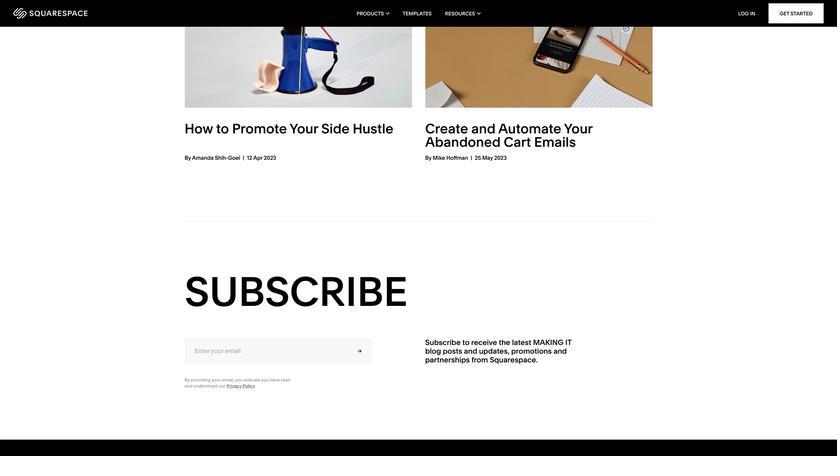 Task type: locate. For each thing, give the bounding box(es) containing it.
mike
[[433, 154, 446, 161]]

and down providing
[[185, 384, 193, 389]]

subscribe inside the 'subscribe to receive the latest making it blog posts and updates, promotions and partnerships from squarespace.'
[[426, 338, 461, 347]]

cart
[[504, 134, 532, 150]]

2023 right may
[[495, 154, 507, 161]]

promotions
[[512, 347, 552, 356]]

latest
[[513, 338, 532, 347]]

squarespace logo link
[[13, 8, 176, 19]]

automate
[[499, 120, 562, 137]]

0 horizontal spatial you
[[235, 377, 243, 383]]

and
[[472, 120, 496, 137], [464, 347, 478, 356], [554, 347, 567, 356], [185, 384, 193, 389]]

blog
[[426, 347, 442, 356]]

0 vertical spatial subscribe
[[185, 267, 408, 316]]

you left have
[[261, 377, 269, 383]]

read
[[281, 377, 290, 383]]

making
[[534, 338, 564, 347]]

1 horizontal spatial your
[[565, 120, 593, 137]]

subscribe
[[185, 267, 408, 316], [426, 338, 461, 347]]

resources button
[[446, 0, 481, 27]]

2023 right apr
[[264, 154, 277, 161]]

and up may
[[472, 120, 496, 137]]

in
[[751, 10, 756, 17]]

and right promotions
[[554, 347, 567, 356]]

0 horizontal spatial to
[[216, 120, 229, 137]]

1 you from the left
[[235, 377, 243, 383]]

create
[[426, 120, 469, 137]]

your inside create and automate your abandoned cart emails
[[565, 120, 593, 137]]

partnerships
[[426, 356, 470, 365]]

to right posts
[[463, 338, 470, 347]]

25 may 2023
[[475, 154, 507, 161]]

2 2023 from the left
[[495, 154, 507, 161]]

1 vertical spatial subscribe
[[426, 338, 461, 347]]

understood
[[194, 384, 218, 389]]

get started
[[780, 10, 814, 17]]

None submit
[[348, 338, 372, 364]]

0 horizontal spatial your
[[290, 120, 319, 137]]

your
[[290, 120, 319, 137], [565, 120, 593, 137]]

by left amanda
[[185, 154, 191, 161]]

and right posts
[[464, 347, 478, 356]]

to
[[216, 120, 229, 137], [463, 338, 470, 347]]

emails
[[535, 134, 577, 150]]

products
[[357, 10, 384, 17]]

how to promote your side hustle
[[185, 120, 394, 137]]

0 horizontal spatial 2023
[[264, 154, 277, 161]]

to for subscribe
[[463, 338, 470, 347]]

0 vertical spatial to
[[216, 120, 229, 137]]

to right how
[[216, 120, 229, 137]]

log
[[739, 10, 750, 17]]

side
[[322, 120, 350, 137]]

log             in
[[739, 10, 756, 17]]

1 horizontal spatial 2023
[[495, 154, 507, 161]]

0 horizontal spatial subscribe
[[185, 267, 408, 316]]

from
[[472, 356, 489, 365]]

1 horizontal spatial to
[[463, 338, 470, 347]]

you up privacy policy link
[[235, 377, 243, 383]]

1 horizontal spatial subscribe
[[426, 338, 461, 347]]

and inside create and automate your abandoned cart emails
[[472, 120, 496, 137]]

amanda
[[192, 154, 214, 161]]

1 vertical spatial to
[[463, 338, 470, 347]]

2 your from the left
[[565, 120, 593, 137]]

squarespace.
[[490, 356, 538, 365]]

by
[[185, 154, 191, 161], [426, 154, 432, 161], [185, 377, 190, 383]]

2023
[[264, 154, 277, 161], [495, 154, 507, 161]]

may
[[483, 154, 494, 161]]

2023 for promote
[[264, 154, 277, 161]]

by providing your email, you indicate you have read and understood our
[[185, 377, 290, 389]]

templates
[[403, 10, 432, 17]]

1 2023 from the left
[[264, 154, 277, 161]]

products button
[[357, 0, 390, 27]]

you
[[235, 377, 243, 383], [261, 377, 269, 383]]

posts
[[443, 347, 463, 356]]

by left the mike
[[426, 154, 432, 161]]

it
[[566, 338, 572, 347]]

indicate
[[244, 377, 261, 383]]

to inside the 'subscribe to receive the latest making it blog posts and updates, promotions and partnerships from squarespace.'
[[463, 338, 470, 347]]

1 your from the left
[[290, 120, 319, 137]]

get
[[780, 10, 790, 17]]

1 horizontal spatial you
[[261, 377, 269, 383]]

subscribe to receive the latest making it blog posts and updates, promotions and partnerships from squarespace.
[[426, 338, 572, 365]]

the
[[499, 338, 511, 347]]

by left providing
[[185, 377, 190, 383]]

your
[[212, 377, 221, 383]]



Task type: vqa. For each thing, say whether or not it's contained in the screenshot.
Tock image
no



Task type: describe. For each thing, give the bounding box(es) containing it.
our
[[219, 384, 226, 389]]

privacy policy .
[[227, 384, 256, 389]]

by for create and automate your abandoned cart emails
[[426, 154, 432, 161]]

by mike hoffman
[[426, 154, 469, 161]]

12
[[247, 154, 252, 161]]

subscribe for subscribe
[[185, 267, 408, 316]]

to for how
[[216, 120, 229, 137]]

receive
[[472, 338, 498, 347]]

by inside by providing your email, you indicate you have read and understood our
[[185, 377, 190, 383]]

email,
[[222, 377, 234, 383]]

apr
[[254, 154, 263, 161]]

.
[[255, 384, 256, 389]]

subscribe for subscribe to receive the latest making it blog posts and updates, promotions and partnerships from squarespace.
[[426, 338, 461, 347]]

your for automate
[[565, 120, 593, 137]]

Enter your email email field
[[185, 338, 348, 364]]

started
[[791, 10, 814, 17]]

updates,
[[480, 347, 510, 356]]

squarespace logo image
[[13, 8, 88, 19]]

hoffman
[[447, 154, 469, 161]]

your for promote
[[290, 120, 319, 137]]

abandoned
[[426, 134, 501, 150]]

templates link
[[403, 0, 432, 27]]

by amanda shih-goel
[[185, 154, 240, 161]]

shih-
[[215, 154, 228, 161]]

by for how to promote your side hustle
[[185, 154, 191, 161]]

how
[[185, 120, 213, 137]]

have
[[270, 377, 280, 383]]

resources
[[446, 10, 476, 17]]

log             in link
[[739, 10, 756, 17]]

providing
[[191, 377, 211, 383]]

create and automate your abandoned cart emails
[[426, 120, 593, 150]]

get started link
[[769, 3, 825, 23]]

privacy policy link
[[227, 384, 255, 389]]

12 apr 2023
[[247, 154, 277, 161]]

policy
[[243, 384, 255, 389]]

25
[[475, 154, 482, 161]]

2023 for automate
[[495, 154, 507, 161]]

privacy
[[227, 384, 242, 389]]

promote
[[232, 120, 287, 137]]

2 you from the left
[[261, 377, 269, 383]]

goel
[[228, 154, 240, 161]]

and inside by providing your email, you indicate you have read and understood our
[[185, 384, 193, 389]]

hustle
[[353, 120, 394, 137]]



